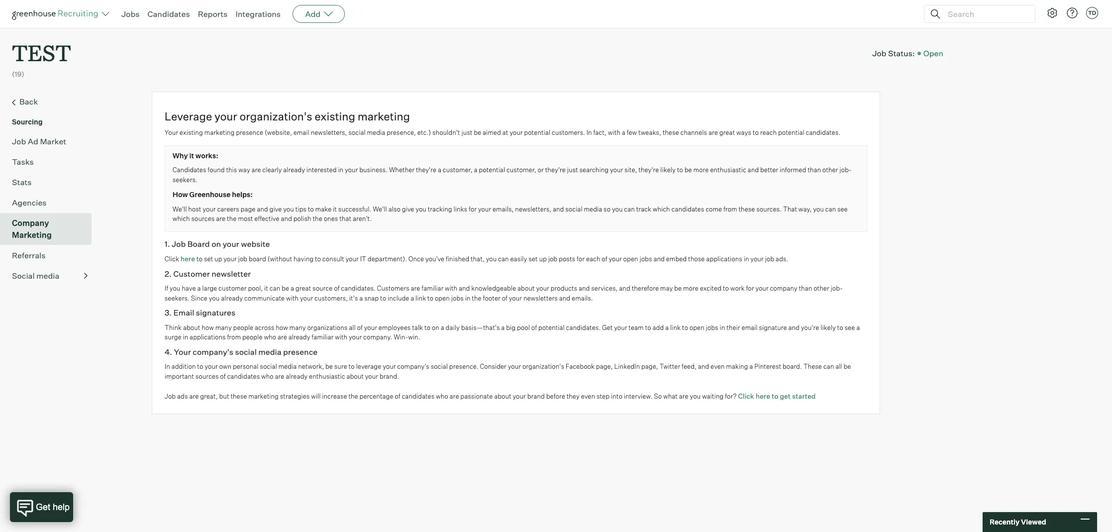 Task type: describe. For each thing, give the bounding box(es) containing it.
page
[[241, 205, 256, 213]]

be up the communicate
[[282, 284, 289, 292]]

a right include
[[411, 294, 414, 302]]

0 vertical spatial here
[[181, 255, 195, 263]]

2 set from the left
[[529, 255, 538, 263]]

click here to get started link
[[739, 392, 816, 400]]

it inside if you have a large customer pool, it can be a great source of candidates. customers are familiar with and knowledgeable about your products and services, and therefore may be more excited to work for your company than other job- seekers. since you already communicate with your customers, it's a snap to include a link to open jobs in the footer of your newsletters and emails.
[[264, 284, 268, 292]]

a right you're
[[857, 324, 861, 331]]

better
[[761, 166, 779, 174]]

footer
[[483, 294, 501, 302]]

great inside if you have a large customer pool, it can be a great source of candidates. customers are familiar with and knowledgeable about your products and services, and therefore may be more excited to work for your company than other job- seekers. since you already communicate with your customers, it's a snap to include a link to open jobs in the footer of your newsletters and emails.
[[296, 284, 311, 292]]

snap
[[365, 294, 379, 302]]

who inside think about how many people across how many organizations all of your employees talk to on a daily basis—that's a big pool of potential candidates. get your team to add a link to open jobs in their email signature and you're likely to see a surge in applications from people who are already familiar with your company. win-win.
[[264, 333, 276, 341]]

own
[[219, 363, 232, 371]]

newsletter
[[212, 269, 251, 279]]

across
[[255, 324, 275, 331]]

sourcing
[[12, 117, 43, 126]]

4.
[[165, 347, 172, 357]]

your left it
[[346, 255, 359, 263]]

newsletters
[[524, 294, 558, 302]]

1 horizontal spatial in
[[587, 129, 592, 137]]

1 how from the left
[[202, 324, 214, 331]]

win-
[[394, 333, 408, 341]]

marketing inside job ads are great, but these marketing strategies will increase the percentage of candidates who are passionate about your brand before they even step into interview. so what are you waiting for? click here to get started
[[249, 392, 279, 400]]

you down large
[[209, 294, 220, 302]]

emails.
[[572, 294, 593, 302]]

few
[[627, 129, 637, 137]]

website
[[241, 239, 270, 249]]

other inside if you have a large customer pool, it can be a great source of candidates. customers are familiar with and knowledgeable about your products and services, and therefore may be more excited to work for your company than other job- seekers. since you already communicate with your customers, it's a snap to include a link to open jobs in the footer of your newsletters and emails.
[[814, 284, 830, 292]]

1 horizontal spatial presence
[[283, 347, 318, 357]]

your right consider
[[508, 363, 521, 371]]

aimed
[[483, 129, 501, 137]]

1 horizontal spatial here
[[756, 392, 771, 400]]

tracking
[[428, 205, 452, 213]]

job right 1.
[[172, 239, 186, 249]]

leverage your organization's existing marketing
[[165, 109, 410, 123]]

already inside candidates found this way are clearly already interested in your business. whether they're a customer, a potential customer, or they're just searching your site, they're likely to be more enthusiastic and better informed than other job- seekers.
[[283, 166, 305, 174]]

tweaks,
[[639, 129, 662, 137]]

social up business.
[[349, 129, 366, 137]]

or
[[538, 166, 544, 174]]

excited
[[700, 284, 722, 292]]

tasks link
[[12, 156, 88, 168]]

also
[[389, 205, 401, 213]]

twitter
[[660, 363, 681, 371]]

department).
[[368, 255, 407, 263]]

candidates inside job ads are great, but these marketing strategies will increase the percentage of candidates who are passionate about your brand before they even step into interview. so what are you waiting for? click here to get started
[[402, 392, 435, 400]]

network,
[[298, 363, 324, 371]]

sources.
[[757, 205, 782, 213]]

once
[[409, 255, 424, 263]]

social left presence.
[[431, 363, 448, 371]]

1 we'll from the left
[[173, 205, 187, 213]]

a left daily
[[441, 324, 445, 331]]

sources inside we'll host your careers page and give you tips to make it successful. we'll also give you tracking links for your emails, newsletters, and social media so you can track which candidates come from these sources. that way, you can see which sources are the most effective and polish the ones that aren't.
[[191, 215, 215, 223]]

td button
[[1087, 7, 1099, 19]]

stats link
[[12, 176, 88, 188]]

status:
[[889, 48, 916, 58]]

of up customers,
[[334, 284, 340, 292]]

1 vertical spatial your
[[174, 347, 191, 357]]

than inside if you have a large customer pool, it can be a great source of candidates. customers are familiar with and knowledgeable about your products and services, and therefore may be more excited to work for your company than other job- seekers. since you already communicate with your customers, it's a snap to include a link to open jobs in the footer of your newsletters and emails.
[[799, 284, 813, 292]]

your right footer
[[509, 294, 522, 302]]

organizations
[[307, 324, 348, 331]]

2 customer, from the left
[[507, 166, 537, 174]]

0 vertical spatial people
[[233, 324, 254, 331]]

organization's inside 'in addition to your own personal social media network, be sure to leverage your company's social presence. consider your organization's facebook page, linkedin page, twitter feed, and even making a pinterest board. these can all be important sources of candidates who are already enthusiastic about your brand.'
[[523, 363, 565, 371]]

0 vertical spatial these
[[663, 129, 680, 137]]

social right the 'personal' at left
[[260, 363, 277, 371]]

into
[[611, 392, 623, 400]]

of right pool on the bottom
[[532, 324, 537, 331]]

click inside click here to set up your job board (without having to consult your it department). once you've finished that, you can easily set up job posts for each of your open jobs and embed those applications in your job ads.
[[165, 255, 179, 263]]

are right ads
[[189, 392, 199, 400]]

host
[[188, 205, 201, 213]]

jobs inside if you have a large customer pool, it can be a great source of candidates. customers are familiar with and knowledgeable about your products and services, and therefore may be more excited to work for your company than other job- seekers. since you already communicate with your customers, it's a snap to include a link to open jobs in the footer of your newsletters and emails.
[[451, 294, 464, 302]]

a left big
[[502, 324, 505, 331]]

and up emails.
[[579, 284, 590, 292]]

media left presence,
[[367, 129, 386, 137]]

your down greenhouse
[[203, 205, 216, 213]]

you right way,
[[814, 205, 824, 213]]

1 set from the left
[[204, 255, 213, 263]]

other inside candidates found this way are clearly already interested in your business. whether they're a customer, a potential customer, or they're just searching your site, they're likely to be more enthusiastic and better informed than other job- seekers.
[[823, 166, 839, 174]]

3 job from the left
[[766, 255, 775, 263]]

your down source
[[300, 294, 313, 302]]

2 horizontal spatial candidates.
[[806, 129, 841, 137]]

your left own
[[205, 363, 218, 371]]

your left site,
[[610, 166, 624, 174]]

1 customer, from the left
[[443, 166, 473, 174]]

candidates for candidates
[[148, 9, 190, 19]]

your left website
[[223, 239, 239, 249]]

to right here link
[[197, 255, 203, 263]]

are inside candidates found this way are clearly already interested in your business. whether they're a customer, a potential customer, or they're just searching your site, they're likely to be more enthusiastic and better informed than other job- seekers.
[[252, 166, 261, 174]]

be right may
[[675, 284, 682, 292]]

0 horizontal spatial presence
[[236, 129, 263, 137]]

2 page, from the left
[[642, 363, 659, 371]]

team
[[629, 324, 644, 331]]

1 give from the left
[[270, 205, 282, 213]]

0 vertical spatial just
[[462, 129, 473, 137]]

we'll host your careers page and give you tips to make it successful. we'll also give you tracking links for your emails, newsletters, and social media so you can track which candidates come from these sources. that way, you can see which sources are the most effective and polish the ones that aren't.
[[173, 205, 848, 223]]

for inside we'll host your careers page and give you tips to make it successful. we'll also give you tracking links for your emails, newsletters, and social media so you can track which candidates come from these sources. that way, you can see which sources are the most effective and polish the ones that aren't.
[[469, 205, 477, 213]]

open inside think about how many people across how many organizations all of your employees talk to on a daily basis—that's a big pool of potential candidates. get your team to add a link to open jobs in their email signature and you're likely to see a surge in applications from people who are already familiar with your company. win-win.
[[690, 324, 705, 331]]

to right snap
[[380, 294, 386, 302]]

so
[[604, 205, 611, 213]]

the down careers
[[227, 215, 237, 223]]

started
[[793, 392, 816, 400]]

2 up from the left
[[539, 255, 547, 263]]

successful.
[[339, 205, 372, 213]]

0 vertical spatial email
[[294, 129, 310, 137]]

candidates. inside think about how many people across how many organizations all of your employees talk to on a daily basis—that's a big pool of potential candidates. get your team to add a link to open jobs in their email signature and you're likely to see a surge in applications from people who are already familiar with your company. win-win.
[[566, 324, 601, 331]]

more inside if you have a large customer pool, it can be a great source of candidates. customers are familiar with and knowledgeable about your products and services, and therefore may be more excited to work for your company than other job- seekers. since you already communicate with your customers, it's a snap to include a link to open jobs in the footer of your newsletters and emails.
[[684, 284, 699, 292]]

company
[[771, 284, 798, 292]]

having
[[294, 255, 314, 263]]

in inside candidates found this way are clearly already interested in your business. whether they're a customer, a potential customer, or they're just searching your site, they're likely to be more enthusiastic and better informed than other job- seekers.
[[338, 166, 344, 174]]

reach
[[761, 129, 777, 137]]

potential inside candidates found this way are clearly already interested in your business. whether they're a customer, a potential customer, or they're just searching your site, they're likely to be more enthusiastic and better informed than other job- seekers.
[[479, 166, 505, 174]]

about inside 'in addition to your own personal social media network, be sure to leverage your company's social presence. consider your organization's facebook page, linkedin page, twitter feed, and even making a pinterest board. these can all be important sources of candidates who are already enthusiastic about your brand.'
[[347, 372, 364, 380]]

your left ads.
[[751, 255, 764, 263]]

in right surge
[[183, 333, 188, 341]]

0 vertical spatial existing
[[315, 109, 356, 123]]

stats
[[12, 177, 32, 187]]

1 many from the left
[[215, 324, 232, 331]]

see inside we'll host your careers page and give you tips to make it successful. we'll also give you tracking links for your emails, newsletters, and social media so you can track which candidates come from these sources. that way, you can see which sources are the most effective and polish the ones that aren't.
[[838, 205, 848, 213]]

candidates inside 'in addition to your own personal social media network, be sure to leverage your company's social presence. consider your organization's facebook page, linkedin page, twitter feed, and even making a pinterest board. these can all be important sources of candidates who are already enthusiastic about your brand.'
[[227, 372, 260, 380]]

since
[[191, 294, 208, 302]]

0 vertical spatial marketing
[[358, 109, 410, 123]]

seekers. inside if you have a large customer pool, it can be a great source of candidates. customers are familiar with and knowledgeable about your products and services, and therefore may be more excited to work for your company than other job- seekers. since you already communicate with your customers, it's a snap to include a link to open jobs in the footer of your newsletters and emails.
[[165, 294, 190, 302]]

fact,
[[594, 129, 607, 137]]

to right the talk
[[425, 324, 431, 331]]

a right whether
[[438, 166, 442, 174]]

are inside if you have a large customer pool, it can be a great source of candidates. customers are familiar with and knowledgeable about your products and services, and therefore may be more excited to work for your company than other job- seekers. since you already communicate with your customers, it's a snap to include a link to open jobs in the footer of your newsletters and emails.
[[411, 284, 421, 292]]

to right addition on the left of the page
[[197, 363, 203, 371]]

sources inside 'in addition to your own personal social media network, be sure to leverage your company's social presence. consider your organization's facebook page, linkedin page, twitter feed, and even making a pinterest board. these can all be important sources of candidates who are already enthusiastic about your brand.'
[[196, 372, 219, 380]]

a left few
[[622, 129, 626, 137]]

a inside 'in addition to your own personal social media network, be sure to leverage your company's social presence. consider your organization's facebook page, linkedin page, twitter feed, and even making a pinterest board. these can all be important sources of candidates who are already enthusiastic about your brand.'
[[750, 363, 754, 371]]

those
[[689, 255, 705, 263]]

employees
[[379, 324, 411, 331]]

a right it's
[[360, 294, 363, 302]]

to left work
[[723, 284, 729, 292]]

1 up from the left
[[215, 255, 222, 263]]

tasks
[[12, 157, 34, 167]]

shouldn't
[[433, 129, 460, 137]]

consult
[[323, 255, 344, 263]]

are right what
[[680, 392, 689, 400]]

be inside candidates found this way are clearly already interested in your business. whether they're a customer, a potential customer, or they're just searching your site, they're likely to be more enthusiastic and better informed than other job- seekers.
[[685, 166, 692, 174]]

and left polish
[[281, 215, 292, 223]]

are inside 'in addition to your own personal social media network, be sure to leverage your company's social presence. consider your organization's facebook page, linkedin page, twitter feed, and even making a pinterest board. these can all be important sources of candidates who are already enthusiastic about your brand.'
[[275, 372, 285, 380]]

to right ways
[[753, 129, 759, 137]]

are inside we'll host your careers page and give you tips to make it successful. we'll also give you tracking links for your emails, newsletters, and social media so you can track which candidates come from these sources. that way, you can see which sources are the most effective and polish the ones that aren't.
[[216, 215, 226, 223]]

newsletters, inside we'll host your careers page and give you tips to make it successful. we'll also give you tracking links for your emails, newsletters, and social media so you can track which candidates come from these sources. that way, you can see which sources are the most effective and polish the ones that aren't.
[[516, 205, 552, 213]]

big
[[507, 324, 516, 331]]

social up the 'personal' at left
[[235, 347, 257, 357]]

open inside click here to set up your job board (without having to consult your it department). once you've finished that, you can easily set up job posts for each of your open jobs and embed those applications in your job ads.
[[624, 255, 639, 263]]

media down referrals link
[[36, 271, 59, 281]]

td
[[1089, 9, 1097, 16]]

pool,
[[248, 284, 263, 292]]

applications inside think about how many people across how many organizations all of your employees talk to on a daily basis—that's a big pool of potential candidates. get your team to add a link to open jobs in their email signature and you're likely to see a surge in applications from people who are already familiar with your company. win-win.
[[190, 333, 226, 341]]

1 vertical spatial people
[[242, 333, 263, 341]]

link inside if you have a large customer pool, it can be a great source of candidates. customers are familiar with and knowledgeable about your products and services, and therefore may be more excited to work for your company than other job- seekers. since you already communicate with your customers, it's a snap to include a link to open jobs in the footer of your newsletters and emails.
[[416, 294, 426, 302]]

and right services,
[[620, 284, 631, 292]]

job- inside if you have a large customer pool, it can be a great source of candidates. customers are familiar with and knowledgeable about your products and services, and therefore may be more excited to work for your company than other job- seekers. since you already communicate with your customers, it's a snap to include a link to open jobs in the footer of your newsletters and emails.
[[831, 284, 843, 292]]

a left source
[[291, 284, 294, 292]]

you're
[[802, 324, 820, 331]]

to right having
[[315, 255, 321, 263]]

seekers. inside candidates found this way are clearly already interested in your business. whether they're a customer, a potential customer, or they're just searching your site, they're likely to be more enthusiastic and better informed than other job- seekers.
[[173, 176, 198, 184]]

step
[[597, 392, 610, 400]]

test (19)
[[12, 38, 71, 78]]

finished
[[446, 255, 470, 263]]

can right way,
[[826, 205, 837, 213]]

to left add
[[646, 324, 652, 331]]

emails,
[[493, 205, 514, 213]]

ad
[[28, 136, 38, 146]]

1 page, from the left
[[596, 363, 613, 371]]

in inside if you have a large customer pool, it can be a great source of candidates. customers are familiar with and knowledgeable about your products and services, and therefore may be more excited to work for your company than other job- seekers. since you already communicate with your customers, it's a snap to include a link to open jobs in the footer of your newsletters and emails.
[[465, 294, 471, 302]]

with right the communicate
[[286, 294, 299, 302]]

all inside think about how many people across how many organizations all of your employees talk to on a daily basis—that's a big pool of potential candidates. get your team to add a link to open jobs in their email signature and you're likely to see a surge in applications from people who are already familiar with your company. win-win.
[[349, 324, 356, 331]]

media inside we'll host your careers page and give you tips to make it successful. we'll also give you tracking links for your emails, newsletters, and social media so you can track which candidates come from these sources. that way, you can see which sources are the most effective and polish the ones that aren't.
[[584, 205, 603, 213]]

get
[[780, 392, 791, 400]]

your right at
[[510, 129, 523, 137]]

likely inside think about how many people across how many organizations all of your employees talk to on a daily basis—that's a big pool of potential candidates. get your team to add a link to open jobs in their email signature and you're likely to see a surge in applications from people who are already familiar with your company. win-win.
[[821, 324, 836, 331]]

pool
[[517, 324, 530, 331]]

familiar inside if you have a large customer pool, it can be a great source of candidates. customers are familiar with and knowledgeable about your products and services, and therefore may be more excited to work for your company than other job- seekers. since you already communicate with your customers, it's a snap to include a link to open jobs in the footer of your newsletters and emails.
[[422, 284, 444, 292]]

1 job from the left
[[238, 255, 247, 263]]

your right get
[[615, 324, 628, 331]]

your right each on the right top of page
[[609, 255, 622, 263]]

1 vertical spatial existing
[[180, 129, 203, 137]]

you inside click here to set up your job board (without having to consult your it department). once you've finished that, you can easily set up job posts for each of your open jobs and embed those applications in your job ads.
[[486, 255, 497, 263]]

can left track
[[625, 205, 635, 213]]

these inside job ads are great, but these marketing strategies will increase the percentage of candidates who are passionate about your brand before they even step into interview. so what are you waiting for? click here to get started
[[231, 392, 247, 400]]

1 horizontal spatial which
[[653, 205, 671, 213]]

about inside think about how many people across how many organizations all of your employees talk to on a daily basis—that's a big pool of potential candidates. get your team to add a link to open jobs in their email signature and you're likely to see a surge in applications from people who are already familiar with your company. win-win.
[[183, 324, 200, 331]]

integrations link
[[236, 9, 281, 19]]

company marketing
[[12, 218, 52, 240]]

here link
[[181, 255, 195, 263]]

test
[[12, 38, 71, 67]]

2 how from the left
[[276, 324, 288, 331]]

and inside think about how many people across how many organizations all of your employees talk to on a daily basis—that's a big pool of potential candidates. get your team to add a link to open jobs in their email signature and you're likely to see a surge in applications from people who are already familiar with your company. win-win.
[[789, 324, 800, 331]]

on inside think about how many people across how many organizations all of your employees talk to on a daily basis—that's a big pool of potential candidates. get your team to add a link to open jobs in their email signature and you're likely to see a surge in applications from people who are already familiar with your company. win-win.
[[432, 324, 440, 331]]

to right you're
[[838, 324, 844, 331]]

of inside click here to set up your job board (without having to consult your it department). once you've finished that, you can easily set up job posts for each of your open jobs and embed those applications in your job ads.
[[602, 255, 608, 263]]

talk
[[412, 324, 423, 331]]

ways
[[737, 129, 752, 137]]

brand
[[528, 392, 545, 400]]

your left company
[[756, 284, 769, 292]]

be left aimed
[[474, 129, 482, 137]]

agencies link
[[12, 197, 88, 208]]

knowledgeable
[[472, 284, 516, 292]]

candidates for candidates found this way are clearly already interested in your business. whether they're a customer, a potential customer, or they're just searching your site, they're likely to be more enthusiastic and better informed than other job- seekers.
[[173, 166, 206, 174]]

from inside think about how many people across how many organizations all of your employees talk to on a daily basis—that's a big pool of potential candidates. get your team to add a link to open jobs in their email signature and you're likely to see a surge in applications from people who are already familiar with your company. win-win.
[[227, 333, 241, 341]]

of down it's
[[357, 324, 363, 331]]

be right these
[[844, 363, 852, 371]]

addition
[[172, 363, 196, 371]]

to right add
[[683, 324, 689, 331]]

effective
[[255, 215, 280, 223]]

media inside 'in addition to your own personal social media network, be sure to leverage your company's social presence. consider your organization's facebook page, linkedin page, twitter feed, and even making a pinterest board. these can all be important sources of candidates who are already enthusiastic about your brand.'
[[279, 363, 297, 371]]

include
[[388, 294, 409, 302]]

and down products
[[560, 294, 571, 302]]

in left "their" at bottom
[[720, 324, 726, 331]]

referrals link
[[12, 249, 88, 261]]

back link
[[12, 95, 88, 108]]

a down your existing marketing presence (website, email newsletters, social media presence, etc.) shouldn't just be aimed at your potential customers. in fact, with a few tweaks, these channels are great ways to reach potential candidates.
[[474, 166, 478, 174]]

the inside job ads are great, but these marketing strategies will increase the percentage of candidates who are passionate about your brand before they even step into interview. so what are you waiting for? click here to get started
[[349, 392, 358, 400]]

channels
[[681, 129, 708, 137]]

you left tips
[[283, 205, 294, 213]]

of inside job ads are great, but these marketing strategies will increase the percentage of candidates who are passionate about your brand before they even step into interview. so what are you waiting for? click here to get started
[[395, 392, 401, 400]]

in addition to your own personal social media network, be sure to leverage your company's social presence. consider your organization's facebook page, linkedin page, twitter feed, and even making a pinterest board. these can all be important sources of candidates who are already enthusiastic about your brand.
[[165, 363, 852, 380]]

recently
[[990, 518, 1020, 526]]

add button
[[293, 5, 345, 23]]

etc.)
[[418, 129, 431, 137]]

be left sure
[[326, 363, 333, 371]]

are inside think about how many people across how many organizations all of your employees talk to on a daily basis—that's a big pool of potential candidates. get your team to add a link to open jobs in their email signature and you're likely to see a surge in applications from people who are already familiar with your company. win-win.
[[278, 333, 287, 341]]

and left so
[[553, 205, 564, 213]]

of right footer
[[502, 294, 508, 302]]

found
[[208, 166, 225, 174]]

to inside we'll host your careers page and give you tips to make it successful. we'll also give you tracking links for your emails, newsletters, and social media so you can track which candidates come from these sources. that way, you can see which sources are the most effective and polish the ones that aren't.
[[308, 205, 314, 213]]

the down the make
[[313, 215, 323, 223]]

for inside click here to set up your job board (without having to consult your it department). once you've finished that, you can easily set up job posts for each of your open jobs and embed those applications in your job ads.
[[577, 255, 585, 263]]

ads.
[[776, 255, 789, 263]]

with down finished
[[445, 284, 458, 292]]

1 horizontal spatial click
[[739, 392, 755, 400]]

your right the leverage
[[215, 109, 237, 123]]

candidates link
[[148, 9, 190, 19]]

open inside if you have a large customer pool, it can be a great source of candidates. customers are familiar with and knowledgeable about your products and services, and therefore may be more excited to work for your company than other job- seekers. since you already communicate with your customers, it's a snap to include a link to open jobs in the footer of your newsletters and emails.
[[435, 294, 450, 302]]

who inside job ads are great, but these marketing strategies will increase the percentage of candidates who are passionate about your brand before they even step into interview. so what are you waiting for? click here to get started
[[436, 392, 449, 400]]

even inside 'in addition to your own personal social media network, be sure to leverage your company's social presence. consider your organization's facebook page, linkedin page, twitter feed, and even making a pinterest board. these can all be important sources of candidates who are already enthusiastic about your brand.'
[[711, 363, 725, 371]]

you right if
[[170, 284, 180, 292]]

aren't.
[[353, 215, 372, 223]]

reports link
[[198, 9, 228, 19]]

careers
[[217, 205, 239, 213]]



Task type: locate. For each thing, give the bounding box(es) containing it.
job inside job ads are great, but these marketing strategies will increase the percentage of candidates who are passionate about your brand before they even step into interview. so what are you waiting for? click here to get started
[[165, 392, 176, 400]]

0 horizontal spatial job
[[238, 255, 247, 263]]

0 horizontal spatial link
[[416, 294, 426, 302]]

who inside 'in addition to your own personal social media network, be sure to leverage your company's social presence. consider your organization's facebook page, linkedin page, twitter feed, and even making a pinterest board. these can all be important sources of candidates who are already enthusiastic about your brand.'
[[261, 372, 274, 380]]

open up daily
[[435, 294, 450, 302]]

agencies
[[12, 198, 47, 207]]

0 horizontal spatial for
[[469, 205, 477, 213]]

1 vertical spatial it
[[333, 205, 337, 213]]

1 horizontal spatial for
[[577, 255, 585, 263]]

click
[[165, 255, 179, 263], [739, 392, 755, 400]]

1 vertical spatial candidates
[[173, 166, 206, 174]]

feed,
[[682, 363, 697, 371]]

works:
[[196, 151, 219, 160]]

1 vertical spatial organization's
[[523, 363, 565, 371]]

0 horizontal spatial newsletters,
[[311, 129, 347, 137]]

to inside candidates found this way are clearly already interested in your business. whether they're a customer, a potential customer, or they're just searching your site, they're likely to be more enthusiastic and better informed than other job- seekers.
[[678, 166, 684, 174]]

give right also
[[402, 205, 415, 213]]

1 horizontal spatial just
[[567, 166, 578, 174]]

waiting
[[703, 392, 724, 400]]

job for job ad market
[[12, 136, 26, 146]]

enthusiastic inside 'in addition to your own personal social media network, be sure to leverage your company's social presence. consider your organization's facebook page, linkedin page, twitter feed, and even making a pinterest board. these can all be important sources of candidates who are already enthusiastic about your brand.'
[[309, 372, 345, 380]]

the inside if you have a large customer pool, it can be a great source of candidates. customers are familiar with and knowledgeable about your products and services, and therefore may be more excited to work for your company than other job- seekers. since you already communicate with your customers, it's a snap to include a link to open jobs in the footer of your newsletters and emails.
[[472, 294, 482, 302]]

0 vertical spatial sources
[[191, 215, 215, 223]]

with inside think about how many people across how many organizations all of your employees talk to on a daily basis—that's a big pool of potential candidates. get your team to add a link to open jobs in their email signature and you're likely to see a surge in applications from people who are already familiar with your company. win-win.
[[335, 333, 348, 341]]

2 give from the left
[[402, 205, 415, 213]]

2 vertical spatial it
[[264, 284, 268, 292]]

candidates left come
[[672, 205, 705, 213]]

candidates
[[672, 205, 705, 213], [227, 372, 260, 380], [402, 392, 435, 400]]

services,
[[592, 284, 618, 292]]

about inside job ads are great, but these marketing strategies will increase the percentage of candidates who are passionate about your brand before they even step into interview. so what are you waiting for? click here to get started
[[495, 392, 512, 400]]

2 we'll from the left
[[373, 205, 387, 213]]

ones
[[324, 215, 338, 223]]

your inside job ads are great, but these marketing strategies will increase the percentage of candidates who are passionate about your brand before they even step into interview. so what are you waiting for? click here to get started
[[513, 392, 526, 400]]

0 vertical spatial click
[[165, 255, 179, 263]]

just inside candidates found this way are clearly already interested in your business. whether they're a customer, a potential customer, or they're just searching your site, they're likely to be more enthusiastic and better informed than other job- seekers.
[[567, 166, 578, 174]]

1 vertical spatial just
[[567, 166, 578, 174]]

1 vertical spatial for
[[577, 255, 585, 263]]

to down channels
[[678, 166, 684, 174]]

can inside if you have a large customer pool, it can be a great source of candidates. customers are familiar with and knowledgeable about your products and services, and therefore may be more excited to work for your company than other job- seekers. since you already communicate with your customers, it's a snap to include a link to open jobs in the footer of your newsletters and emails.
[[270, 284, 280, 292]]

0 horizontal spatial on
[[212, 239, 221, 249]]

but
[[219, 392, 229, 400]]

1 horizontal spatial organization's
[[523, 363, 565, 371]]

leverage
[[356, 363, 382, 371]]

great
[[720, 129, 735, 137], [296, 284, 311, 292]]

0 vertical spatial open
[[624, 255, 639, 263]]

open
[[924, 48, 944, 58]]

2 horizontal spatial they're
[[639, 166, 659, 174]]

1 vertical spatial newsletters,
[[516, 205, 552, 213]]

it's
[[349, 294, 358, 302]]

in inside click here to set up your job board (without having to consult your it department). once you've finished that, you can easily set up job posts for each of your open jobs and embed those applications in your job ads.
[[744, 255, 750, 263]]

test link
[[12, 28, 71, 69]]

all right organizations
[[349, 324, 356, 331]]

about inside if you have a large customer pool, it can be a great source of candidates. customers are familiar with and knowledgeable about your products and services, and therefore may be more excited to work for your company than other job- seekers. since you already communicate with your customers, it's a snap to include a link to open jobs in the footer of your newsletters and emails.
[[518, 284, 535, 292]]

you right so
[[612, 205, 623, 213]]

from
[[724, 205, 738, 213], [227, 333, 241, 341]]

newsletters, up interested
[[311, 129, 347, 137]]

more inside candidates found this way are clearly already interested in your business. whether they're a customer, a potential customer, or they're just searching your site, they're likely to be more enthusiastic and better informed than other job- seekers.
[[694, 166, 709, 174]]

jobs left "their" at bottom
[[706, 324, 719, 331]]

0 vertical spatial jobs
[[640, 255, 653, 263]]

your
[[215, 109, 237, 123], [510, 129, 523, 137], [345, 166, 358, 174], [610, 166, 624, 174], [203, 205, 216, 213], [478, 205, 491, 213], [223, 239, 239, 249], [224, 255, 237, 263], [346, 255, 359, 263], [609, 255, 622, 263], [751, 255, 764, 263], [536, 284, 550, 292], [756, 284, 769, 292], [300, 294, 313, 302], [509, 294, 522, 302], [364, 324, 377, 331], [615, 324, 628, 331], [349, 333, 362, 341], [205, 363, 218, 371], [383, 363, 396, 371], [508, 363, 521, 371], [365, 372, 378, 380], [513, 392, 526, 400]]

0 horizontal spatial from
[[227, 333, 241, 341]]

your left company.
[[349, 333, 362, 341]]

company's
[[193, 347, 234, 357]]

job ad market link
[[12, 135, 88, 147]]

add
[[653, 324, 664, 331]]

about down email
[[183, 324, 200, 331]]

even inside job ads are great, but these marketing strategies will increase the percentage of candidates who are passionate about your brand before they even step into interview. so what are you waiting for? click here to get started
[[581, 392, 596, 400]]

media down 'across'
[[259, 347, 282, 357]]

1 vertical spatial these
[[739, 205, 756, 213]]

up
[[215, 255, 222, 263], [539, 255, 547, 263]]

1. job board on your website
[[165, 239, 270, 249]]

2 horizontal spatial candidates
[[672, 205, 705, 213]]

1 horizontal spatial jobs
[[640, 255, 653, 263]]

all inside 'in addition to your own personal social media network, be sure to leverage your company's social presence. consider your organization's facebook page, linkedin page, twitter feed, and even making a pinterest board. these can all be important sources of candidates who are already enthusiastic about your brand.'
[[836, 363, 843, 371]]

who
[[264, 333, 276, 341], [261, 372, 274, 380], [436, 392, 449, 400]]

job- inside candidates found this way are clearly already interested in your business. whether they're a customer, a potential customer, or they're just searching your site, they're likely to be more enthusiastic and better informed than other job- seekers.
[[840, 166, 852, 174]]

0 horizontal spatial enthusiastic
[[309, 372, 345, 380]]

0 vertical spatial link
[[416, 294, 426, 302]]

job-
[[840, 166, 852, 174], [831, 284, 843, 292]]

which right track
[[653, 205, 671, 213]]

0 horizontal spatial candidates.
[[341, 284, 376, 292]]

and inside candidates found this way are clearly already interested in your business. whether they're a customer, a potential customer, or they're just searching your site, they're likely to be more enthusiastic and better informed than other job- seekers.
[[748, 166, 759, 174]]

0 horizontal spatial click
[[165, 255, 179, 263]]

jobs inside click here to set up your job board (without having to consult your it department). once you've finished that, you can easily set up job posts for each of your open jobs and embed those applications in your job ads.
[[640, 255, 653, 263]]

0 horizontal spatial organization's
[[240, 109, 312, 123]]

can inside click here to set up your job board (without having to consult your it department). once you've finished that, you can easily set up job posts for each of your open jobs and embed those applications in your job ads.
[[498, 255, 509, 263]]

0 horizontal spatial page,
[[596, 363, 613, 371]]

other right informed
[[823, 166, 839, 174]]

potential right pool on the bottom
[[539, 324, 565, 331]]

potential left customers.
[[524, 129, 551, 137]]

0 horizontal spatial set
[[204, 255, 213, 263]]

1 vertical spatial here
[[756, 392, 771, 400]]

viewed
[[1022, 518, 1047, 526]]

2 horizontal spatial it
[[333, 205, 337, 213]]

1 horizontal spatial we'll
[[373, 205, 387, 213]]

2 job from the left
[[549, 255, 558, 263]]

customer
[[219, 284, 247, 292]]

these inside we'll host your careers page and give you tips to make it successful. we'll also give you tracking links for your emails, newsletters, and social media so you can track which candidates come from these sources. that way, you can see which sources are the most effective and polish the ones that aren't.
[[739, 205, 756, 213]]

candidates found this way are clearly already interested in your business. whether they're a customer, a potential customer, or they're just searching your site, they're likely to be more enthusiastic and better informed than other job- seekers.
[[173, 166, 852, 184]]

your up brand.
[[383, 363, 396, 371]]

0 horizontal spatial all
[[349, 324, 356, 331]]

2 many from the left
[[290, 324, 306, 331]]

way,
[[799, 205, 812, 213]]

which down host
[[173, 215, 190, 223]]

for?
[[725, 392, 737, 400]]

1 vertical spatial click
[[739, 392, 755, 400]]

1 horizontal spatial candidates.
[[566, 324, 601, 331]]

candidates inside candidates found this way are clearly already interested in your business. whether they're a customer, a potential customer, or they're just searching your site, they're likely to be more enthusiastic and better informed than other job- seekers.
[[173, 166, 206, 174]]

are up strategies
[[275, 372, 285, 380]]

email inside think about how many people across how many organizations all of your employees talk to on a daily basis—that's a big pool of potential candidates. get your team to add a link to open jobs in their email signature and you're likely to see a surge in applications from people who are already familiar with your company. win-win.
[[742, 324, 758, 331]]

candidates inside we'll host your careers page and give you tips to make it successful. we'll also give you tracking links for your emails, newsletters, and social media so you can track which candidates come from these sources. that way, you can see which sources are the most effective and polish the ones that aren't.
[[672, 205, 705, 213]]

candidates down why it works:
[[173, 166, 206, 174]]

2. customer newsletter
[[165, 269, 251, 279]]

company
[[12, 218, 49, 228]]

and left knowledgeable
[[459, 284, 470, 292]]

whether
[[389, 166, 415, 174]]

0 horizontal spatial applications
[[190, 333, 226, 341]]

here
[[181, 255, 195, 263], [756, 392, 771, 400]]

and left the better
[[748, 166, 759, 174]]

social media link
[[12, 270, 88, 282]]

in inside 'in addition to your own personal social media network, be sure to leverage your company's social presence. consider your organization's facebook page, linkedin page, twitter feed, and even making a pinterest board. these can all be important sources of candidates who are already enthusiastic about your brand.'
[[165, 363, 170, 371]]

communicate
[[244, 294, 285, 302]]

other right company
[[814, 284, 830, 292]]

link inside think about how many people across how many organizations all of your employees talk to on a daily basis—that's a big pool of potential candidates. get your team to add a link to open jobs in their email signature and you're likely to see a surge in applications from people who are already familiar with your company. win-win.
[[671, 324, 681, 331]]

0 vertical spatial familiar
[[422, 284, 444, 292]]

are down careers
[[216, 215, 226, 223]]

link right include
[[416, 294, 426, 302]]

1 horizontal spatial marketing
[[249, 392, 279, 400]]

job
[[238, 255, 247, 263], [549, 255, 558, 263], [766, 255, 775, 263]]

to right include
[[428, 294, 434, 302]]

many down "signatures"
[[215, 324, 232, 331]]

familiar inside think about how many people across how many organizations all of your employees talk to on a daily basis—that's a big pool of potential candidates. get your team to add a link to open jobs in their email signature and you're likely to see a surge in applications from people who are already familiar with your company. win-win.
[[312, 333, 334, 341]]

1 horizontal spatial these
[[663, 129, 680, 137]]

1 vertical spatial candidates
[[227, 372, 260, 380]]

2 vertical spatial open
[[690, 324, 705, 331]]

that
[[340, 215, 352, 223]]

most
[[238, 215, 253, 223]]

than inside candidates found this way are clearly already interested in your business. whether they're a customer, a potential customer, or they're just searching your site, they're likely to be more enthusiastic and better informed than other job- seekers.
[[808, 166, 822, 174]]

open
[[624, 255, 639, 263], [435, 294, 450, 302], [690, 324, 705, 331]]

2 vertical spatial who
[[436, 392, 449, 400]]

we'll left also
[[373, 205, 387, 213]]

your up company.
[[364, 324, 377, 331]]

passionate
[[461, 392, 493, 400]]

1 horizontal spatial likely
[[821, 324, 836, 331]]

0 vertical spatial which
[[653, 205, 671, 213]]

products
[[551, 284, 578, 292]]

win.
[[408, 333, 421, 341]]

on
[[212, 239, 221, 249], [432, 324, 440, 331]]

1 vertical spatial job-
[[831, 284, 843, 292]]

0 vertical spatial for
[[469, 205, 477, 213]]

interview.
[[624, 392, 653, 400]]

already inside 'in addition to your own personal social media network, be sure to leverage your company's social presence. consider your organization's facebook page, linkedin page, twitter feed, and even making a pinterest board. these can all be important sources of candidates who are already enthusiastic about your brand.'
[[286, 372, 308, 380]]

your left emails,
[[478, 205, 491, 213]]

and up effective
[[257, 205, 268, 213]]

2 they're from the left
[[546, 166, 566, 174]]

see inside think about how many people across how many organizations all of your employees talk to on a daily basis—that's a big pool of potential candidates. get your team to add a link to open jobs in their email signature and you're likely to see a surge in applications from people who are already familiar with your company. win-win.
[[845, 324, 856, 331]]

informed
[[780, 166, 807, 174]]

the right increase at the bottom left of the page
[[349, 392, 358, 400]]

and inside click here to set up your job board (without having to consult your it department). once you've finished that, you can easily set up job posts for each of your open jobs and embed those applications in your job ads.
[[654, 255, 665, 263]]

link right add
[[671, 324, 681, 331]]

marketing up works:
[[204, 129, 235, 137]]

who down 'across'
[[264, 333, 276, 341]]

newsletters,
[[311, 129, 347, 137], [516, 205, 552, 213]]

presence.
[[450, 363, 479, 371]]

potential inside think about how many people across how many organizations all of your employees talk to on a daily basis—that's a big pool of potential candidates. get your team to add a link to open jobs in their email signature and you're likely to see a surge in applications from people who are already familiar with your company. win-win.
[[539, 324, 565, 331]]

enthusiastic inside candidates found this way are clearly already interested in your business. whether they're a customer, a potential customer, or they're just searching your site, they're likely to be more enthusiastic and better informed than other job- seekers.
[[711, 166, 747, 174]]

signatures
[[196, 308, 236, 318]]

pinterest
[[755, 363, 782, 371]]

1 horizontal spatial set
[[529, 255, 538, 263]]

potential right the 'reach'
[[779, 129, 805, 137]]

1 horizontal spatial customer,
[[507, 166, 537, 174]]

easily
[[511, 255, 528, 263]]

configure image
[[1047, 7, 1059, 19]]

already inside think about how many people across how many organizations all of your employees talk to on a daily basis—that's a big pool of potential candidates. get your team to add a link to open jobs in their email signature and you're likely to see a surge in applications from people who are already familiar with your company. win-win.
[[289, 333, 310, 341]]

these
[[804, 363, 823, 371]]

3 they're from the left
[[639, 166, 659, 174]]

on right board
[[212, 239, 221, 249]]

0 horizontal spatial jobs
[[451, 294, 464, 302]]

0 horizontal spatial which
[[173, 215, 190, 223]]

2 horizontal spatial for
[[747, 284, 755, 292]]

signature
[[760, 324, 788, 331]]

your up "newsletter"
[[224, 255, 237, 263]]

marketing up presence,
[[358, 109, 410, 123]]

your
[[165, 129, 178, 137], [174, 347, 191, 357]]

(19)
[[12, 70, 24, 78]]

customer
[[173, 269, 210, 279]]

0 vertical spatial it
[[189, 151, 194, 160]]

job inside job ad market link
[[12, 136, 26, 146]]

1 vertical spatial seekers.
[[165, 294, 190, 302]]

large
[[202, 284, 217, 292]]

0 vertical spatial from
[[724, 205, 738, 213]]

0 vertical spatial your
[[165, 129, 178, 137]]

0 vertical spatial see
[[838, 205, 848, 213]]

2 horizontal spatial jobs
[[706, 324, 719, 331]]

have
[[182, 284, 196, 292]]

personal
[[233, 363, 259, 371]]

to right sure
[[349, 363, 355, 371]]

0 vertical spatial on
[[212, 239, 221, 249]]

work
[[731, 284, 745, 292]]

with
[[608, 129, 621, 137], [445, 284, 458, 292], [286, 294, 299, 302], [335, 333, 348, 341]]

applications up company's in the bottom left of the page
[[190, 333, 226, 341]]

job for job status:
[[873, 48, 887, 58]]

Search text field
[[946, 7, 1027, 21]]

likely inside candidates found this way are clearly already interested in your business. whether they're a customer, a potential customer, or they're just searching your site, they're likely to be more enthusiastic and better informed than other job- seekers.
[[661, 166, 676, 174]]

to
[[753, 129, 759, 137], [678, 166, 684, 174], [308, 205, 314, 213], [197, 255, 203, 263], [315, 255, 321, 263], [723, 284, 729, 292], [380, 294, 386, 302], [428, 294, 434, 302], [425, 324, 431, 331], [646, 324, 652, 331], [683, 324, 689, 331], [838, 324, 844, 331], [197, 363, 203, 371], [349, 363, 355, 371], [772, 392, 779, 400]]

in up work
[[744, 255, 750, 263]]

enthusiastic down ways
[[711, 166, 747, 174]]

why
[[173, 151, 188, 160]]

and inside 'in addition to your own personal social media network, be sure to leverage your company's social presence. consider your organization's facebook page, linkedin page, twitter feed, and even making a pinterest board. these can all be important sources of candidates who are already enthusiastic about your brand.'
[[698, 363, 710, 371]]

get
[[603, 324, 613, 331]]

1 horizontal spatial email
[[742, 324, 758, 331]]

helps:
[[232, 190, 253, 199]]

company marketing link
[[12, 217, 88, 241]]

up down 1. job board on your website
[[215, 255, 222, 263]]

how
[[173, 190, 188, 199]]

how right 'across'
[[276, 324, 288, 331]]

1 horizontal spatial they're
[[546, 166, 566, 174]]

1 vertical spatial great
[[296, 284, 311, 292]]

even right they
[[581, 392, 596, 400]]

candidates. inside if you have a large customer pool, it can be a great source of candidates. customers are familiar with and knowledgeable about your products and services, and therefore may be more excited to work for your company than other job- seekers. since you already communicate with your customers, it's a snap to include a link to open jobs in the footer of your newsletters and emails.
[[341, 284, 376, 292]]

are right channels
[[709, 129, 718, 137]]

your left business.
[[345, 166, 358, 174]]

be down channels
[[685, 166, 692, 174]]

a up since
[[197, 284, 201, 292]]

these
[[663, 129, 680, 137], [739, 205, 756, 213], [231, 392, 247, 400]]

job
[[873, 48, 887, 58], [12, 136, 26, 146], [172, 239, 186, 249], [165, 392, 176, 400]]

from inside we'll host your careers page and give you tips to make it successful. we'll also give you tracking links for your emails, newsletters, and social media so you can track which candidates come from these sources. that way, you can see which sources are the most effective and polish the ones that aren't.
[[724, 205, 738, 213]]

0 horizontal spatial great
[[296, 284, 311, 292]]

to left get
[[772, 392, 779, 400]]

0 horizontal spatial give
[[270, 205, 282, 213]]

who down 4. your company's social media presence
[[261, 372, 274, 380]]

0 vertical spatial likely
[[661, 166, 676, 174]]

job left ads
[[165, 392, 176, 400]]

of inside 'in addition to your own personal social media network, be sure to leverage your company's social presence. consider your organization's facebook page, linkedin page, twitter feed, and even making a pinterest board. these can all be important sources of candidates who are already enthusiastic about your brand.'
[[220, 372, 226, 380]]

1 vertical spatial open
[[435, 294, 450, 302]]

2 vertical spatial marketing
[[249, 392, 279, 400]]

1 horizontal spatial candidates
[[402, 392, 435, 400]]

with right fact,
[[608, 129, 621, 137]]

applications inside click here to set up your job board (without having to consult your it department). once you've finished that, you can easily set up job posts for each of your open jobs and embed those applications in your job ads.
[[707, 255, 743, 263]]

seekers. up how
[[173, 176, 198, 184]]

many left organizations
[[290, 324, 306, 331]]

2.
[[165, 269, 172, 279]]

0 vertical spatial great
[[720, 129, 735, 137]]

jobs inside think about how many people across how many organizations all of your employees talk to on a daily basis—that's a big pool of potential candidates. get your team to add a link to open jobs in their email signature and you're likely to see a surge in applications from people who are already familiar with your company. win-win.
[[706, 324, 719, 331]]

so
[[654, 392, 662, 400]]

open up therefore
[[624, 255, 639, 263]]

likely right site,
[[661, 166, 676, 174]]

0 horizontal spatial just
[[462, 129, 473, 137]]

board
[[249, 255, 266, 263]]

1 vertical spatial email
[[742, 324, 758, 331]]

organization's up (website,
[[240, 109, 312, 123]]

seekers.
[[173, 176, 198, 184], [165, 294, 190, 302]]

referrals
[[12, 250, 46, 260]]

these right but
[[231, 392, 247, 400]]

a right making
[[750, 363, 754, 371]]

1 vertical spatial link
[[671, 324, 681, 331]]

you right that,
[[486, 255, 497, 263]]

0 horizontal spatial marketing
[[204, 129, 235, 137]]

0 vertical spatial in
[[587, 129, 592, 137]]

0 horizontal spatial here
[[181, 255, 195, 263]]

0 horizontal spatial it
[[189, 151, 194, 160]]

social media
[[12, 271, 59, 281]]

1 vertical spatial sources
[[196, 372, 219, 380]]

in left fact,
[[587, 129, 592, 137]]

jobs
[[121, 9, 140, 19]]

already inside if you have a large customer pool, it can be a great source of candidates. customers are familiar with and knowledgeable about your products and services, and therefore may be more excited to work for your company than other job- seekers. since you already communicate with your customers, it's a snap to include a link to open jobs in the footer of your newsletters and emails.
[[221, 294, 243, 302]]

1 vertical spatial jobs
[[451, 294, 464, 302]]

1 vertical spatial more
[[684, 284, 699, 292]]

your down 'leverage'
[[365, 372, 378, 380]]

your up newsletters
[[536, 284, 550, 292]]

great,
[[200, 392, 218, 400]]

0 horizontal spatial familiar
[[312, 333, 334, 341]]

it inside we'll host your careers page and give you tips to make it successful. we'll also give you tracking links for your emails, newsletters, and social media so you can track which candidates come from these sources. that way, you can see which sources are the most effective and polish the ones that aren't.
[[333, 205, 337, 213]]

about down 'leverage'
[[347, 372, 364, 380]]

1 vertical spatial applications
[[190, 333, 226, 341]]

site,
[[625, 166, 638, 174]]

it right "why"
[[189, 151, 194, 160]]

0 vertical spatial organization's
[[240, 109, 312, 123]]

potential down aimed
[[479, 166, 505, 174]]

enthusiastic down sure
[[309, 372, 345, 380]]

0 vertical spatial who
[[264, 333, 276, 341]]

0 vertical spatial applications
[[707, 255, 743, 263]]

2 vertical spatial these
[[231, 392, 247, 400]]

1 they're from the left
[[416, 166, 437, 174]]

email
[[294, 129, 310, 137], [742, 324, 758, 331]]

already down network,
[[286, 372, 308, 380]]

0 horizontal spatial likely
[[661, 166, 676, 174]]

already down organizations
[[289, 333, 310, 341]]

job left board
[[238, 255, 247, 263]]

you inside job ads are great, but these marketing strategies will increase the percentage of candidates who are passionate about your brand before they even step into interview. so what are you waiting for? click here to get started
[[690, 392, 701, 400]]

for inside if you have a large customer pool, it can be a great source of candidates. customers are familiar with and knowledgeable about your products and services, and therefore may be more excited to work for your company than other job- seekers. since you already communicate with your customers, it's a snap to include a link to open jobs in the footer of your newsletters and emails.
[[747, 284, 755, 292]]

2 vertical spatial candidates.
[[566, 324, 601, 331]]

are left the passionate
[[450, 392, 459, 400]]

facebook
[[566, 363, 595, 371]]

job left the ad
[[12, 136, 26, 146]]

job for job ads are great, but these marketing strategies will increase the percentage of candidates who are passionate about your brand before they even step into interview. so what are you waiting for? click here to get started
[[165, 392, 176, 400]]

people down 'across'
[[242, 333, 263, 341]]

email
[[173, 308, 194, 318]]

candidates right jobs 'link'
[[148, 9, 190, 19]]

daily
[[446, 324, 460, 331]]

greenhouse recruiting image
[[12, 8, 102, 20]]

1 horizontal spatial on
[[432, 324, 440, 331]]

already
[[283, 166, 305, 174], [221, 294, 243, 302], [289, 333, 310, 341], [286, 372, 308, 380]]

a right add
[[666, 324, 669, 331]]

you left tracking
[[416, 205, 427, 213]]

0 horizontal spatial how
[[202, 324, 214, 331]]

social inside we'll host your careers page and give you tips to make it successful. we'll also give you tracking links for your emails, newsletters, and social media so you can track which candidates come from these sources. that way, you can see which sources are the most effective and polish the ones that aren't.
[[566, 205, 583, 213]]

media left network,
[[279, 363, 297, 371]]

and right feed, in the right bottom of the page
[[698, 363, 710, 371]]

0 vertical spatial other
[[823, 166, 839, 174]]

marketing left strategies
[[249, 392, 279, 400]]

1 vertical spatial which
[[173, 215, 190, 223]]

can inside 'in addition to your own personal social media network, be sure to leverage your company's social presence. consider your organization's facebook page, linkedin page, twitter feed, and even making a pinterest board. these can all be important sources of candidates who are already enthusiastic about your brand.'
[[824, 363, 835, 371]]

of right each on the right top of page
[[602, 255, 608, 263]]

people
[[233, 324, 254, 331], [242, 333, 263, 341]]

it up the communicate
[[264, 284, 268, 292]]

0 vertical spatial enthusiastic
[[711, 166, 747, 174]]



Task type: vqa. For each thing, say whether or not it's contained in the screenshot.
Candidate's associated with Interview
no



